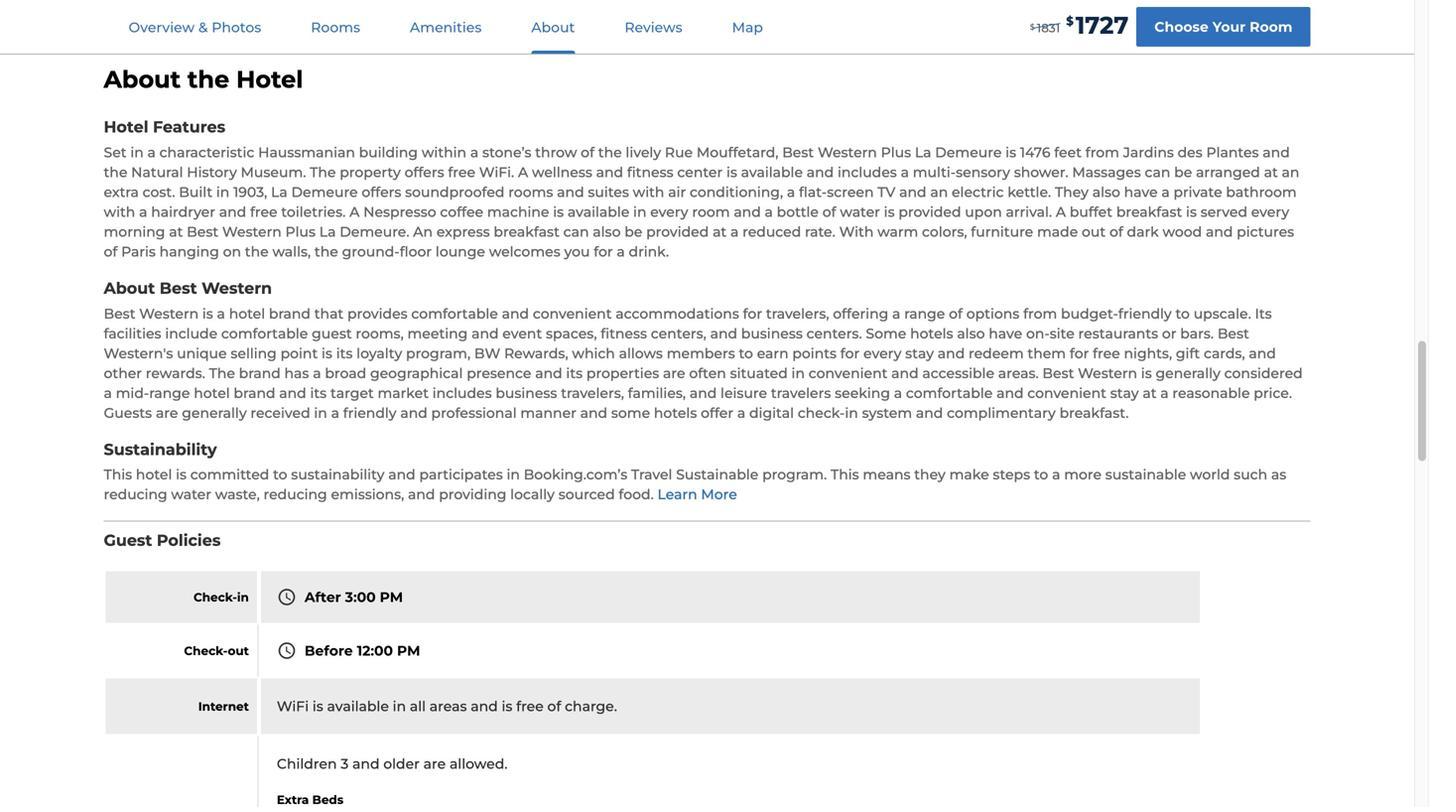 Task type: vqa. For each thing, say whether or not it's contained in the screenshot.
Drop-off field
no



Task type: describe. For each thing, give the bounding box(es) containing it.
a up include
[[217, 305, 225, 322]]

2 vertical spatial brand
[[234, 384, 276, 401]]

of inside about best western best western is a hotel brand that provides comfortable and convenient accommodations for travelers, offering a range of options from budget-friendly to upscale. its facilities include comfortable guest rooms, meeting and event spaces, fitness centers, and business centers. some hotels also have on-site restaurants or bars. best western's unique selling point is its loyalty program, bw rewards, which allows members to earn points for every stay and redeem them for free nights, gift cards, and other rewards. the brand has a broad geographical presence and its properties are often situated in convenient and accessible areas. best western is generally considered a mid-range hotel brand and its target market includes business travelers, families, and leisure travelers seeking a comfortable and convenient stay at a reasonable price. guests are generally received in a friendly and professional manner and some hotels offer a digital check-in system and complimentary breakfast.
[[949, 305, 963, 322]]

building
[[359, 144, 418, 161]]

sensory
[[956, 164, 1011, 181]]

of up rate.
[[823, 203, 836, 220]]

2 vertical spatial convenient
[[1028, 384, 1107, 401]]

and down participates
[[408, 486, 435, 503]]

1 horizontal spatial can
[[1145, 164, 1171, 181]]

toiletries.
[[281, 203, 346, 220]]

learn
[[658, 486, 698, 503]]

some
[[866, 325, 907, 342]]

and down has
[[279, 384, 306, 401]]

and up bathroom
[[1263, 144, 1290, 161]]

extra
[[104, 184, 139, 200]]

1 horizontal spatial plus
[[881, 144, 911, 161]]

rooms
[[509, 184, 553, 200]]

1476
[[1020, 144, 1051, 161]]

check-
[[798, 404, 845, 421]]

make
[[950, 466, 989, 483]]

1 horizontal spatial a
[[518, 164, 528, 181]]

at up bathroom
[[1264, 164, 1278, 181]]

air
[[668, 184, 686, 200]]

0 vertical spatial hotel
[[236, 65, 303, 94]]

1831
[[1037, 21, 1061, 35]]

about best western best western is a hotel brand that provides comfortable and convenient accommodations for travelers, offering a range of options from budget-friendly to upscale. its facilities include comfortable guest rooms, meeting and event spaces, fitness centers, and business centers. some hotels also have on-site restaurants or bars. best western's unique selling point is its loyalty program, bw rewards, which allows members to earn points for every stay and redeem them for free nights, gift cards, and other rewards. the brand has a broad geographical presence and its properties are often situated in convenient and accessible areas. best western is generally considered a mid-range hotel brand and its target market includes business travelers, families, and leisure travelers seeking a comfortable and convenient stay at a reasonable price. guests are generally received in a friendly and professional manner and some hotels offer a digital check-in system and complimentary breakfast.
[[104, 278, 1303, 421]]

buffet
[[1070, 203, 1113, 220]]

out inside hotel features set in a characteristic haussmanian building within a stone's throw of the lively rue mouffetard, best western plus la demeure is 1476 feet from jardins des plantes and the natural history museum. the property offers free wifi. a wellness and fitness center is available and includes a multi-sensory shower. massages can be arranged at an extra cost. built in 1903, la demeure offers soundproofed rooms and suites with air conditioning, a flat-screen tv and an electric kettle. they also have a private bathroom with a hairdryer and free toiletries. a nespresso coffee machine is available in every room and a bottle of water is provided upon arrival. a buffet breakfast is served every morning at best western plus la demeure. an express breakfast can also be provided at a reduced rate. with warm colors, furniture made out of dark wood and pictures of paris hanging on the walls, the ground-floor lounge welcomes you for a drink.
[[1082, 223, 1106, 240]]

about for about the hotel
[[104, 65, 181, 94]]

0 vertical spatial with
[[633, 184, 665, 200]]

tv
[[878, 184, 896, 200]]

2 horizontal spatial la
[[915, 144, 932, 161]]

electric
[[952, 184, 1004, 200]]

such
[[1234, 466, 1268, 483]]

is down private
[[1186, 203, 1197, 220]]

bw
[[474, 345, 501, 362]]

check- for before 12:00 pm
[[184, 644, 228, 658]]

market
[[378, 384, 429, 401]]

is down nights,
[[1141, 365, 1152, 382]]

children 3 and older are allowed.
[[277, 756, 508, 773]]

1 vertical spatial friendly
[[343, 404, 397, 421]]

a left reduced
[[731, 223, 739, 240]]

waste,
[[215, 486, 260, 503]]

free inside row
[[516, 698, 544, 715]]

facilities
[[104, 325, 161, 342]]

guest policies
[[104, 530, 221, 550]]

and up the suites
[[596, 164, 624, 181]]

2 horizontal spatial every
[[1252, 203, 1290, 220]]

0 horizontal spatial generally
[[182, 404, 247, 421]]

from inside about best western best western is a hotel brand that provides comfortable and convenient accommodations for travelers, offering a range of options from budget-friendly to upscale. its facilities include comfortable guest rooms, meeting and event spaces, fitness centers, and business centers. some hotels also have on-site restaurants or bars. best western's unique selling point is its loyalty program, bw rewards, which allows members to earn points for every stay and redeem them for free nights, gift cards, and other rewards. the brand has a broad geographical presence and its properties are often situated in convenient and accessible areas. best western is generally considered a mid-range hotel brand and its target market includes business travelers, families, and leisure travelers seeking a comfortable and convenient stay at a reasonable price. guests are generally received in a friendly and professional manner and some hotels offer a digital check-in system and complimentary breakfast.
[[1024, 305, 1058, 322]]

0 horizontal spatial can
[[564, 223, 589, 240]]

1 vertical spatial comfortable
[[221, 325, 308, 342]]

a left private
[[1162, 184, 1170, 200]]

water inside this hotel is committed to sustainability and participates in booking.com's travel sustainable program. this means they make steps to a more sustainable world such as reducing water waste, reducing emissions, and providing locally sourced food.
[[171, 486, 211, 503]]

is up include
[[202, 305, 213, 322]]

map
[[732, 19, 763, 36]]

1 vertical spatial plus
[[285, 223, 316, 240]]

wifi is available in all areas and is free of charge. row
[[106, 679, 1202, 734]]

is inside this hotel is committed to sustainability and participates in booking.com's travel sustainable program. this means they make steps to a more sustainable world such as reducing water waste, reducing emissions, and providing locally sourced food.
[[176, 466, 187, 483]]

has
[[284, 365, 309, 382]]

selling
[[231, 345, 277, 362]]

spaces,
[[546, 325, 597, 342]]

food.
[[619, 486, 654, 503]]

0 horizontal spatial offers
[[362, 184, 401, 200]]

more
[[701, 486, 737, 503]]

travelers
[[771, 384, 831, 401]]

areas.
[[999, 365, 1039, 382]]

1 horizontal spatial amenities
[[692, 2, 766, 19]]

breakfast.
[[1060, 404, 1129, 421]]

and up considered
[[1249, 345, 1277, 362]]

fitness inside about best western best western is a hotel brand that provides comfortable and convenient accommodations for travelers, offering a range of options from budget-friendly to upscale. its facilities include comfortable guest rooms, meeting and event spaces, fitness centers, and business centers. some hotels also have on-site restaurants or bars. best western's unique selling point is its loyalty program, bw rewards, which allows members to earn points for every stay and redeem them for free nights, gift cards, and other rewards. the brand has a broad geographical presence and its properties are often situated in convenient and accessible areas. best western is generally considered a mid-range hotel brand and its target market includes business travelers, families, and leisure travelers seeking a comfortable and convenient stay at a reasonable price. guests are generally received in a friendly and professional manner and some hotels offer a digital check-in system and complimentary breakfast.
[[601, 325, 647, 342]]

3
[[341, 756, 349, 773]]

all
[[410, 698, 426, 715]]

best up facilities
[[104, 305, 136, 322]]

check-out
[[184, 644, 249, 658]]

learn more
[[658, 486, 737, 503]]

1 vertical spatial demeure
[[291, 184, 358, 200]]

screen
[[827, 184, 874, 200]]

a down nights,
[[1161, 384, 1169, 401]]

history
[[187, 164, 237, 181]]

options
[[967, 305, 1020, 322]]

soundproofed
[[405, 184, 505, 200]]

the left lively
[[598, 144, 622, 161]]

to up situated
[[739, 345, 753, 362]]

to right committed
[[273, 466, 287, 483]]

in right set
[[130, 144, 144, 161]]

for down site
[[1070, 345, 1089, 362]]

site
[[1050, 325, 1075, 342]]

a down the target
[[331, 404, 339, 421]]

for down centers.
[[841, 345, 860, 362]]

0 horizontal spatial $
[[1030, 22, 1035, 32]]

available inside row
[[327, 698, 389, 715]]

points
[[793, 345, 837, 362]]

before 12:00 pm row
[[106, 625, 1202, 677]]

a up bottle
[[787, 184, 795, 200]]

2 horizontal spatial are
[[663, 365, 686, 382]]

in down seeking
[[845, 404, 859, 421]]

a up 'morning'
[[139, 203, 147, 220]]

1 vertical spatial range
[[149, 384, 190, 401]]

bathroom
[[1226, 184, 1297, 200]]

a left drink.
[[617, 243, 625, 260]]

tab list containing overview & photos
[[104, 0, 788, 54]]

about for about
[[532, 19, 575, 36]]

paris
[[121, 243, 156, 260]]

often
[[689, 365, 727, 382]]

is left 1476
[[1006, 144, 1017, 161]]

a inside this hotel is committed to sustainability and participates in booking.com's travel sustainable program. this means they make steps to a more sustainable world such as reducing water waste, reducing emissions, and providing locally sourced food.
[[1052, 466, 1061, 483]]

of right throw at the left top of the page
[[581, 144, 595, 161]]

children
[[277, 756, 337, 773]]

arranged
[[1196, 164, 1261, 181]]

row group containing after 3:00 pm
[[106, 572, 1202, 807]]

multi-
[[913, 164, 956, 181]]

western up the on
[[222, 223, 282, 240]]

this hotel is committed to sustainability and participates in booking.com's travel sustainable program. this means they make steps to a more sustainable world such as reducing water waste, reducing emissions, and providing locally sourced food.
[[104, 466, 1287, 503]]

1 vertical spatial available
[[568, 203, 630, 220]]

free down 1903,
[[250, 203, 278, 220]]

2 reducing from the left
[[264, 486, 327, 503]]

a down leisure
[[737, 404, 746, 421]]

at down hairdryer
[[169, 223, 183, 240]]

you
[[564, 243, 590, 260]]

redeem
[[969, 345, 1024, 362]]

western down the on
[[202, 278, 272, 298]]

meeting
[[408, 325, 468, 342]]

a up reduced
[[765, 203, 773, 220]]

are inside row
[[424, 756, 446, 773]]

suites
[[588, 184, 629, 200]]

1 horizontal spatial range
[[905, 305, 945, 322]]

1 horizontal spatial convenient
[[809, 365, 888, 382]]

is down guest in the top of the page
[[322, 345, 333, 362]]

leisure
[[721, 384, 767, 401]]

the right walls,
[[315, 243, 338, 260]]

and inside row
[[471, 698, 498, 715]]

2 vertical spatial its
[[310, 384, 327, 401]]

1 vertical spatial provided
[[646, 223, 709, 240]]

and down 1903,
[[219, 203, 246, 220]]

0 horizontal spatial breakfast
[[494, 223, 560, 240]]

in down history
[[216, 184, 230, 200]]

1 horizontal spatial provided
[[899, 203, 962, 220]]

0 horizontal spatial convenient
[[533, 305, 612, 322]]

conditioning,
[[690, 184, 783, 200]]

cell inside row group
[[106, 736, 259, 807]]

0 horizontal spatial travelers,
[[561, 384, 624, 401]]

rooms
[[311, 19, 360, 36]]

1 vertical spatial la
[[271, 184, 288, 200]]

and down served
[[1206, 223, 1233, 240]]

for inside hotel features set in a characteristic haussmanian building within a stone's throw of the lively rue mouffetard, best western plus la demeure is 1476 feet from jardins des plantes and the natural history museum. the property offers free wifi. a wellness and fitness center is available and includes a multi-sensory shower. massages can be arranged at an extra cost. built in 1903, la demeure offers soundproofed rooms and suites with air conditioning, a flat-screen tv and an electric kettle. they also have a private bathroom with a hairdryer and free toiletries. a nespresso coffee machine is available in every room and a bottle of water is provided upon arrival. a buffet breakfast is served every morning at best western plus la demeure. an express breakfast can also be provided at a reduced rate. with warm colors, furniture made out of dark wood and pictures of paris hanging on the walls, the ground-floor lounge welcomes you for a drink.
[[594, 243, 613, 260]]

the right the on
[[245, 243, 269, 260]]

sourced
[[559, 486, 615, 503]]

and up flat-
[[807, 164, 834, 181]]

is right areas
[[502, 698, 513, 715]]

and inside row
[[352, 756, 380, 773]]

free inside about best western best western is a hotel brand that provides comfortable and convenient accommodations for travelers, offering a range of options from budget-friendly to upscale. its facilities include comfortable guest rooms, meeting and event spaces, fitness centers, and business centers. some hotels also have on-site restaurants or bars. best western's unique selling point is its loyalty program, bw rewards, which allows members to earn points for every stay and redeem them for free nights, gift cards, and other rewards. the brand has a broad geographical presence and its properties are often situated in convenient and accessible areas. best western is generally considered a mid-range hotel brand and its target market includes business travelers, families, and leisure travelers seeking a comfortable and convenient stay at a reasonable price. guests are generally received in a friendly and professional manner and some hotels offer a digital check-in system and complimentary breakfast.
[[1093, 345, 1121, 362]]

and down conditioning,
[[734, 203, 761, 220]]

the down set
[[104, 164, 127, 181]]

0 vertical spatial brand
[[269, 305, 311, 322]]

a up system
[[894, 384, 903, 401]]

1 reducing from the left
[[104, 486, 167, 503]]

situated
[[730, 365, 788, 382]]

best up flat-
[[783, 144, 814, 161]]

western up include
[[139, 305, 199, 322]]

dark
[[1127, 223, 1159, 240]]

western up screen
[[818, 144, 877, 161]]

massages
[[1073, 164, 1141, 181]]

best up cards,
[[1218, 325, 1250, 342]]

is right the wifi
[[313, 698, 323, 715]]

a up natural
[[147, 144, 156, 161]]

1 vertical spatial also
[[593, 223, 621, 240]]

private
[[1174, 184, 1223, 200]]

0 horizontal spatial with
[[104, 203, 135, 220]]

to up the or
[[1176, 305, 1190, 322]]

in up drink.
[[633, 203, 647, 220]]

demeure.
[[340, 223, 410, 240]]

flat-
[[799, 184, 827, 200]]

2 horizontal spatial a
[[1056, 203, 1066, 220]]

about button
[[508, 1, 599, 54]]

rate.
[[805, 223, 836, 240]]

include
[[165, 325, 218, 342]]

and down often
[[690, 384, 717, 401]]

and right "tv"
[[900, 184, 927, 200]]

unique
[[177, 345, 227, 362]]

event
[[503, 325, 542, 342]]

0 vertical spatial demeure
[[935, 144, 1002, 161]]

rewards.
[[146, 365, 205, 382]]

a left multi-
[[901, 164, 909, 181]]

includes inside about best western best western is a hotel brand that provides comfortable and convenient accommodations for travelers, offering a range of options from budget-friendly to upscale. its facilities include comfortable guest rooms, meeting and event spaces, fitness centers, and business centers. some hotels also have on-site restaurants or bars. best western's unique selling point is its loyalty program, bw rewards, which allows members to earn points for every stay and redeem them for free nights, gift cards, and other rewards. the brand has a broad geographical presence and its properties are often situated in convenient and accessible areas. best western is generally considered a mid-range hotel brand and its target market includes business travelers, families, and leisure travelers seeking a comfortable and convenient stay at a reasonable price. guests are generally received in a friendly and professional manner and some hotels offer a digital check-in system and complimentary breakfast.
[[433, 384, 492, 401]]

digital
[[750, 404, 794, 421]]

mid-
[[116, 384, 149, 401]]

best down them
[[1043, 365, 1075, 382]]

best down hanging
[[160, 278, 197, 298]]

older
[[383, 756, 420, 773]]

in inside this hotel is committed to sustainability and participates in booking.com's travel sustainable program. this means they make steps to a more sustainable world such as reducing water waste, reducing emissions, and providing locally sourced food.
[[507, 466, 520, 483]]

3:00
[[345, 589, 376, 605]]

centers.
[[807, 325, 862, 342]]

arrival.
[[1006, 203, 1052, 220]]

reviews
[[625, 19, 683, 36]]

a up "some"
[[893, 305, 901, 322]]

a right has
[[313, 365, 321, 382]]

1 horizontal spatial travelers,
[[766, 305, 829, 322]]

of left paris
[[104, 243, 117, 260]]

1 horizontal spatial generally
[[1156, 365, 1221, 382]]

&
[[198, 19, 208, 36]]

also inside about best western best western is a hotel brand that provides comfortable and convenient accommodations for travelers, offering a range of options from budget-friendly to upscale. its facilities include comfortable guest rooms, meeting and event spaces, fitness centers, and business centers. some hotels also have on-site restaurants or bars. best western's unique selling point is its loyalty program, bw rewards, which allows members to earn points for every stay and redeem them for free nights, gift cards, and other rewards. the brand has a broad geographical presence and its properties are often situated in convenient and accessible areas. best western is generally considered a mid-range hotel brand and its target market includes business travelers, families, and leisure travelers seeking a comfortable and convenient stay at a reasonable price. guests are generally received in a friendly and professional manner and some hotels offer a digital check-in system and complimentary breakfast.
[[957, 325, 985, 342]]

have inside about best western best western is a hotel brand that provides comfortable and convenient accommodations for travelers, offering a range of options from budget-friendly to upscale. its facilities include comfortable guest rooms, meeting and event spaces, fitness centers, and business centers. some hotels also have on-site restaurants or bars. best western's unique selling point is its loyalty program, bw rewards, which allows members to earn points for every stay and redeem them for free nights, gift cards, and other rewards. the brand has a broad geographical presence and its properties are often situated in convenient and accessible areas. best western is generally considered a mid-range hotel brand and its target market includes business travelers, families, and leisure travelers seeking a comfortable and convenient stay at a reasonable price. guests are generally received in a friendly and professional manner and some hotels offer a digital check-in system and complimentary breakfast.
[[989, 325, 1023, 342]]

0 horizontal spatial are
[[156, 404, 178, 421]]

and down the rewards,
[[535, 365, 563, 382]]

colors,
[[922, 223, 967, 240]]

free up soundproofed
[[448, 164, 476, 181]]

in up the travelers
[[792, 365, 805, 382]]

hotel inside hotel features set in a characteristic haussmanian building within a stone's throw of the lively rue mouffetard, best western plus la demeure is 1476 feet from jardins des plantes and the natural history museum. the property offers free wifi. a wellness and fitness center is available and includes a multi-sensory shower. massages can be arranged at an extra cost. built in 1903, la demeure offers soundproofed rooms and suites with air conditioning, a flat-screen tv and an electric kettle. they also have a private bathroom with a hairdryer and free toiletries. a nespresso coffee machine is available in every room and a bottle of water is provided upon arrival. a buffet breakfast is served every morning at best western plus la demeure. an express breakfast can also be provided at a reduced rate. with warm colors, furniture made out of dark wood and pictures of paris hanging on the walls, the ground-floor lounge welcomes you for a drink.
[[104, 117, 148, 136]]

and up accessible
[[938, 345, 965, 362]]

0 vertical spatial available
[[741, 164, 803, 181]]

received
[[251, 404, 310, 421]]

about the hotel
[[104, 65, 303, 94]]



Task type: locate. For each thing, give the bounding box(es) containing it.
provides
[[347, 305, 408, 322]]

a right within
[[470, 144, 479, 161]]

0 horizontal spatial business
[[496, 384, 557, 401]]

1 this from the left
[[104, 466, 132, 483]]

tab list
[[104, 0, 788, 54]]

on-
[[1026, 325, 1050, 342]]

of left dark
[[1110, 223, 1124, 240]]

0 vertical spatial business
[[741, 325, 803, 342]]

0 horizontal spatial stay
[[906, 345, 934, 362]]

0 horizontal spatial every
[[651, 203, 689, 220]]

best up hanging
[[187, 223, 219, 240]]

guests
[[104, 404, 152, 421]]

presence
[[467, 365, 532, 382]]

0 vertical spatial the
[[310, 164, 336, 181]]

breakfast up welcomes
[[494, 223, 560, 240]]

rue
[[665, 144, 693, 161]]

loyalty
[[357, 345, 402, 362]]

1 horizontal spatial its
[[336, 345, 353, 362]]

1 horizontal spatial hotel
[[236, 65, 303, 94]]

0 vertical spatial are
[[663, 365, 686, 382]]

pm inside the before 12:00 pm row
[[397, 642, 420, 659]]

1 vertical spatial check-
[[184, 644, 228, 658]]

la up multi-
[[915, 144, 932, 161]]

western down restaurants
[[1078, 365, 1138, 382]]

earn
[[757, 345, 789, 362]]

stay down "some"
[[906, 345, 934, 362]]

0 horizontal spatial range
[[149, 384, 190, 401]]

about
[[532, 19, 575, 36], [104, 65, 181, 94], [104, 278, 155, 298]]

1 vertical spatial travelers,
[[561, 384, 624, 401]]

0 vertical spatial breakfast
[[1117, 203, 1183, 220]]

and right system
[[916, 404, 943, 421]]

they
[[915, 466, 946, 483]]

them
[[1028, 345, 1066, 362]]

0 horizontal spatial amenities
[[410, 19, 482, 36]]

can down jardins
[[1145, 164, 1171, 181]]

members
[[667, 345, 735, 362]]

all
[[669, 2, 688, 19]]

price.
[[1254, 384, 1293, 401]]

the inside about best western best western is a hotel brand that provides comfortable and convenient accommodations for travelers, offering a range of options from budget-friendly to upscale. its facilities include comfortable guest rooms, meeting and event spaces, fitness centers, and business centers. some hotels also have on-site restaurants or bars. best western's unique selling point is its loyalty program, bw rewards, which allows members to earn points for every stay and redeem them for free nights, gift cards, and other rewards. the brand has a broad geographical presence and its properties are often situated in convenient and accessible areas. best western is generally considered a mid-range hotel brand and its target market includes business travelers, families, and leisure travelers seeking a comfortable and convenient stay at a reasonable price. guests are generally received in a friendly and professional manner and some hotels offer a digital check-in system and complimentary breakfast.
[[209, 365, 235, 382]]

2 vertical spatial la
[[319, 223, 336, 240]]

this left the means on the bottom of page
[[831, 466, 859, 483]]

every inside about best western best western is a hotel brand that provides comfortable and convenient accommodations for travelers, offering a range of options from budget-friendly to upscale. its facilities include comfortable guest rooms, meeting and event spaces, fitness centers, and business centers. some hotels also have on-site restaurants or bars. best western's unique selling point is its loyalty program, bw rewards, which allows members to earn points for every stay and redeem them for free nights, gift cards, and other rewards. the brand has a broad geographical presence and its properties are often situated in convenient and accessible areas. best western is generally considered a mid-range hotel brand and its target market includes business travelers, families, and leisure travelers seeking a comfortable and convenient stay at a reasonable price. guests are generally received in a friendly and professional manner and some hotels offer a digital check-in system and complimentary breakfast.
[[864, 345, 902, 362]]

nights,
[[1124, 345, 1173, 362]]

1 vertical spatial are
[[156, 404, 178, 421]]

allowed.
[[450, 756, 508, 773]]

budget-
[[1061, 305, 1119, 322]]

set
[[104, 144, 127, 161]]

cost.
[[143, 184, 175, 200]]

in inside row
[[393, 698, 406, 715]]

1 horizontal spatial la
[[319, 223, 336, 240]]

1 horizontal spatial $
[[1066, 14, 1074, 28]]

plantes
[[1207, 144, 1259, 161]]

plus up walls,
[[285, 223, 316, 240]]

convenient up seeking
[[809, 365, 888, 382]]

0 vertical spatial also
[[1093, 184, 1121, 200]]

and up system
[[892, 365, 919, 382]]

internet
[[198, 699, 249, 714]]

sustainable
[[676, 466, 759, 483]]

world
[[1190, 466, 1230, 483]]

business
[[741, 325, 803, 342], [496, 384, 557, 401]]

0 vertical spatial generally
[[1156, 365, 1221, 382]]

2 vertical spatial also
[[957, 325, 985, 342]]

for right you
[[594, 243, 613, 260]]

are up sustainability
[[156, 404, 178, 421]]

2 horizontal spatial its
[[566, 365, 583, 382]]

guest
[[312, 325, 352, 342]]

rooms,
[[356, 325, 404, 342]]

of
[[581, 144, 595, 161], [823, 203, 836, 220], [1110, 223, 1124, 240], [104, 243, 117, 260], [949, 305, 963, 322], [548, 698, 561, 715]]

throw
[[535, 144, 577, 161]]

1 vertical spatial hotels
[[654, 404, 697, 421]]

1 horizontal spatial reducing
[[264, 486, 327, 503]]

and up event
[[502, 305, 529, 322]]

0 vertical spatial hotels
[[910, 325, 954, 342]]

2 horizontal spatial comfortable
[[906, 384, 993, 401]]

natural
[[131, 164, 183, 181]]

0 vertical spatial out
[[1082, 223, 1106, 240]]

families,
[[628, 384, 686, 401]]

at down 'room'
[[713, 223, 727, 240]]

seeking
[[835, 384, 891, 401]]

the
[[310, 164, 336, 181], [209, 365, 235, 382]]

1 horizontal spatial are
[[424, 756, 446, 773]]

from
[[1086, 144, 1120, 161], [1024, 305, 1058, 322]]

1 horizontal spatial comfortable
[[411, 305, 498, 322]]

within
[[422, 144, 467, 161]]

from up on- at the right of page
[[1024, 305, 1058, 322]]

2 vertical spatial comfortable
[[906, 384, 993, 401]]

out inside the before 12:00 pm row
[[228, 644, 249, 658]]

1 vertical spatial be
[[625, 223, 643, 240]]

1 vertical spatial includes
[[433, 384, 492, 401]]

1 vertical spatial offers
[[362, 184, 401, 200]]

reducing up guest
[[104, 486, 167, 503]]

1 horizontal spatial with
[[633, 184, 665, 200]]

1727
[[1076, 11, 1129, 40]]

1 horizontal spatial demeure
[[935, 144, 1002, 161]]

manner
[[521, 404, 577, 421]]

as
[[1272, 466, 1287, 483]]

cell
[[106, 736, 259, 807]]

choose your room
[[1155, 18, 1293, 35]]

0 vertical spatial pm
[[380, 589, 403, 605]]

travelers, down properties
[[561, 384, 624, 401]]

0 horizontal spatial the
[[209, 365, 235, 382]]

hotels down families,
[[654, 404, 697, 421]]

1 vertical spatial from
[[1024, 305, 1058, 322]]

1 vertical spatial about
[[104, 65, 181, 94]]

check- for after 3:00 pm
[[194, 590, 237, 604]]

includes inside hotel features set in a characteristic haussmanian building within a stone's throw of the lively rue mouffetard, best western plus la demeure is 1476 feet from jardins des plantes and the natural history museum. the property offers free wifi. a wellness and fitness center is available and includes a multi-sensory shower. massages can be arranged at an extra cost. built in 1903, la demeure offers soundproofed rooms and suites with air conditioning, a flat-screen tv and an electric kettle. they also have a private bathroom with a hairdryer and free toiletries. a nespresso coffee machine is available in every room and a bottle of water is provided upon arrival. a buffet breakfast is served every morning at best western plus la demeure. an express breakfast can also be provided at a reduced rate. with warm colors, furniture made out of dark wood and pictures of paris hanging on the walls, the ground-floor lounge welcomes you for a drink.
[[838, 164, 897, 181]]

amenities inside tab list
[[410, 19, 482, 36]]

other
[[104, 365, 142, 382]]

0 vertical spatial provided
[[899, 203, 962, 220]]

1 horizontal spatial friendly
[[1119, 305, 1172, 322]]

0 horizontal spatial reducing
[[104, 486, 167, 503]]

its down 'broad'
[[310, 384, 327, 401]]

wellness
[[532, 164, 593, 181]]

are right older
[[424, 756, 446, 773]]

comfortable
[[411, 305, 498, 322], [221, 325, 308, 342], [906, 384, 993, 401]]

check- inside the before 12:00 pm row
[[184, 644, 228, 658]]

also down massages
[[1093, 184, 1121, 200]]

nespresso
[[363, 203, 436, 220]]

hotel down the unique
[[194, 384, 230, 401]]

accessible
[[923, 365, 995, 382]]

available down before 12:00 pm
[[327, 698, 389, 715]]

pm right 12:00
[[397, 642, 420, 659]]

2 horizontal spatial also
[[1093, 184, 1121, 200]]

for
[[594, 243, 613, 260], [743, 305, 762, 322], [841, 345, 860, 362], [1070, 345, 1089, 362]]

0 vertical spatial be
[[1175, 164, 1193, 181]]

stay
[[906, 345, 934, 362], [1111, 384, 1139, 401]]

after 3:00 pm row
[[106, 572, 1202, 623]]

and up bw
[[472, 325, 499, 342]]

is down rooms
[[553, 203, 564, 220]]

0 horizontal spatial la
[[271, 184, 288, 200]]

water inside hotel features set in a characteristic haussmanian building within a stone's throw of the lively rue mouffetard, best western plus la demeure is 1476 feet from jardins des plantes and the natural history museum. the property offers free wifi. a wellness and fitness center is available and includes a multi-sensory shower. massages can be arranged at an extra cost. built in 1903, la demeure offers soundproofed rooms and suites with air conditioning, a flat-screen tv and an electric kettle. they also have a private bathroom with a hairdryer and free toiletries. a nespresso coffee machine is available in every room and a bottle of water is provided upon arrival. a buffet breakfast is served every morning at best western plus la demeure. an express breakfast can also be provided at a reduced rate. with warm colors, furniture made out of dark wood and pictures of paris hanging on the walls, the ground-floor lounge welcomes you for a drink.
[[840, 203, 880, 220]]

$
[[1066, 14, 1074, 28], [1030, 22, 1035, 32]]

professional
[[431, 404, 517, 421]]

1 horizontal spatial the
[[310, 164, 336, 181]]

in right received in the bottom of the page
[[314, 404, 327, 421]]

1 horizontal spatial also
[[957, 325, 985, 342]]

0 horizontal spatial a
[[350, 203, 360, 220]]

the up features at top
[[188, 65, 229, 94]]

1 horizontal spatial breakfast
[[1117, 203, 1183, 220]]

demeure up "toiletries."
[[291, 184, 358, 200]]

be up drink.
[[625, 223, 643, 240]]

to right steps
[[1034, 466, 1049, 483]]

are up families,
[[663, 365, 686, 382]]

or
[[1162, 325, 1177, 342]]

about left show
[[532, 19, 575, 36]]

0 horizontal spatial also
[[593, 223, 621, 240]]

before
[[305, 642, 353, 659]]

$ left 1831
[[1030, 22, 1035, 32]]

wood
[[1163, 223, 1202, 240]]

0 vertical spatial from
[[1086, 144, 1120, 161]]

a
[[518, 164, 528, 181], [350, 203, 360, 220], [1056, 203, 1066, 220]]

target
[[331, 384, 374, 401]]

0 vertical spatial comfortable
[[411, 305, 498, 322]]

hotel down sustainability
[[136, 466, 172, 483]]

0 horizontal spatial an
[[931, 184, 948, 200]]

for up earn
[[743, 305, 762, 322]]

0 horizontal spatial hotels
[[654, 404, 697, 421]]

stone's
[[482, 144, 532, 161]]

1 vertical spatial business
[[496, 384, 557, 401]]

0 vertical spatial friendly
[[1119, 305, 1172, 322]]

wifi is available in all areas and is free of charge.
[[277, 698, 617, 715]]

about down paris
[[104, 278, 155, 298]]

brand up received in the bottom of the page
[[234, 384, 276, 401]]

walls,
[[272, 243, 311, 260]]

out
[[1082, 223, 1106, 240], [228, 644, 249, 658]]

1 vertical spatial have
[[989, 325, 1023, 342]]

0 horizontal spatial water
[[171, 486, 211, 503]]

1 horizontal spatial stay
[[1111, 384, 1139, 401]]

0 vertical spatial can
[[1145, 164, 1171, 181]]

also
[[1093, 184, 1121, 200], [593, 223, 621, 240], [957, 325, 985, 342]]

row group
[[106, 572, 1202, 807]]

2 this from the left
[[831, 466, 859, 483]]

1 vertical spatial hotel
[[194, 384, 230, 401]]

and down 'wellness'
[[557, 184, 584, 200]]

0 vertical spatial range
[[905, 305, 945, 322]]

morning
[[104, 223, 165, 240]]

room
[[1250, 18, 1293, 35]]

express
[[437, 223, 490, 240]]

furniture
[[971, 223, 1034, 240]]

available down the suites
[[568, 203, 630, 220]]

with
[[633, 184, 665, 200], [104, 203, 135, 220]]

of left options
[[949, 305, 963, 322]]

0 horizontal spatial includes
[[433, 384, 492, 401]]

comfortable up meeting
[[411, 305, 498, 322]]

the inside hotel features set in a characteristic haussmanian building within a stone's throw of the lively rue mouffetard, best western plus la demeure is 1476 feet from jardins des plantes and the natural history museum. the property offers free wifi. a wellness and fitness center is available and includes a multi-sensory shower. massages can be arranged at an extra cost. built in 1903, la demeure offers soundproofed rooms and suites with air conditioning, a flat-screen tv and an electric kettle. they also have a private bathroom with a hairdryer and free toiletries. a nespresso coffee machine is available in every room and a bottle of water is provided upon arrival. a buffet breakfast is served every morning at best western plus la demeure. an express breakfast can also be provided at a reduced rate. with warm colors, furniture made out of dark wood and pictures of paris hanging on the walls, the ground-floor lounge welcomes you for a drink.
[[310, 164, 336, 181]]

and down market
[[400, 404, 428, 421]]

1 horizontal spatial offers
[[405, 164, 444, 181]]

a up rooms
[[518, 164, 528, 181]]

1 horizontal spatial out
[[1082, 223, 1106, 240]]

is down sustainability
[[176, 466, 187, 483]]

friendly
[[1119, 305, 1172, 322], [343, 404, 397, 421]]

have up redeem
[[989, 325, 1023, 342]]

free down restaurants
[[1093, 345, 1121, 362]]

0 vertical spatial travelers,
[[766, 305, 829, 322]]

point
[[281, 345, 318, 362]]

0 horizontal spatial comfortable
[[221, 325, 308, 342]]

0 vertical spatial check-
[[194, 590, 237, 604]]

1 vertical spatial fitness
[[601, 325, 647, 342]]

about inside about best western best western is a hotel brand that provides comfortable and convenient accommodations for travelers, offering a range of options from budget-friendly to upscale. its facilities include comfortable guest rooms, meeting and event spaces, fitness centers, and business centers. some hotels also have on-site restaurants or bars. best western's unique selling point is its loyalty program, bw rewards, which allows members to earn points for every stay and redeem them for free nights, gift cards, and other rewards. the brand has a broad geographical presence and its properties are often situated in convenient and accessible areas. best western is generally considered a mid-range hotel brand and its target market includes business travelers, families, and leisure travelers seeking a comfortable and convenient stay at a reasonable price. guests are generally received in a friendly and professional manner and some hotels offer a digital check-in system and complimentary breakfast.
[[104, 278, 155, 298]]

1 horizontal spatial have
[[1124, 184, 1158, 200]]

from inside hotel features set in a characteristic haussmanian building within a stone's throw of the lively rue mouffetard, best western plus la demeure is 1476 feet from jardins des plantes and the natural history museum. the property offers free wifi. a wellness and fitness center is available and includes a multi-sensory shower. massages can be arranged at an extra cost. built in 1903, la demeure offers soundproofed rooms and suites with air conditioning, a flat-screen tv and an electric kettle. they also have a private bathroom with a hairdryer and free toiletries. a nespresso coffee machine is available in every room and a bottle of water is provided upon arrival. a buffet breakfast is served every morning at best western plus la demeure. an express breakfast can also be provided at a reduced rate. with warm colors, furniture made out of dark wood and pictures of paris hanging on the walls, the ground-floor lounge welcomes you for a drink.
[[1086, 144, 1120, 161]]

about for about best western best western is a hotel brand that provides comfortable and convenient accommodations for travelers, offering a range of options from budget-friendly to upscale. its facilities include comfortable guest rooms, meeting and event spaces, fitness centers, and business centers. some hotels also have on-site restaurants or bars. best western's unique selling point is its loyalty program, bw rewards, which allows members to earn points for every stay and redeem them for free nights, gift cards, and other rewards. the brand has a broad geographical presence and its properties are often situated in convenient and accessible areas. best western is generally considered a mid-range hotel brand and its target market includes business travelers, families, and leisure travelers seeking a comfortable and convenient stay at a reasonable price. guests are generally received in a friendly and professional manner and some hotels offer a digital check-in system and complimentary breakfast.
[[104, 278, 155, 298]]

plus up "tv"
[[881, 144, 911, 161]]

check- inside 'after 3:00 pm' row
[[194, 590, 237, 604]]

have inside hotel features set in a characteristic haussmanian building within a stone's throw of the lively rue mouffetard, best western plus la demeure is 1476 feet from jardins des plantes and the natural history museum. the property offers free wifi. a wellness and fitness center is available and includes a multi-sensory shower. massages can be arranged at an extra cost. built in 1903, la demeure offers soundproofed rooms and suites with air conditioning, a flat-screen tv and an electric kettle. they also have a private bathroom with a hairdryer and free toiletries. a nespresso coffee machine is available in every room and a bottle of water is provided upon arrival. a buffet breakfast is served every morning at best western plus la demeure. an express breakfast can also be provided at a reduced rate. with warm colors, furniture made out of dark wood and pictures of paris hanging on the walls, the ground-floor lounge welcomes you for a drink.
[[1124, 184, 1158, 200]]

learn more button
[[658, 485, 737, 505]]

check- up check-out at the left bottom of page
[[194, 590, 237, 604]]

offers down within
[[405, 164, 444, 181]]

generally
[[1156, 365, 1221, 382], [182, 404, 247, 421]]

and down the areas. at the right of the page
[[997, 384, 1024, 401]]

children 3 and older are allowed. row
[[106, 736, 1202, 807]]

hotel
[[236, 65, 303, 94], [104, 117, 148, 136]]

fitness
[[627, 164, 674, 181], [601, 325, 647, 342]]

from up massages
[[1086, 144, 1120, 161]]

fitness inside hotel features set in a characteristic haussmanian building within a stone's throw of the lively rue mouffetard, best western plus la demeure is 1476 feet from jardins des plantes and the natural history museum. the property offers free wifi. a wellness and fitness center is available and includes a multi-sensory shower. massages can be arranged at an extra cost. built in 1903, la demeure offers soundproofed rooms and suites with air conditioning, a flat-screen tv and an electric kettle. they also have a private bathroom with a hairdryer and free toiletries. a nespresso coffee machine is available in every room and a bottle of water is provided upon arrival. a buffet breakfast is served every morning at best western plus la demeure. an express breakfast can also be provided at a reduced rate. with warm colors, furniture made out of dark wood and pictures of paris hanging on the walls, the ground-floor lounge welcomes you for a drink.
[[627, 164, 674, 181]]

1 vertical spatial with
[[104, 203, 135, 220]]

this down sustainability
[[104, 466, 132, 483]]

1 vertical spatial stay
[[1111, 384, 1139, 401]]

business up earn
[[741, 325, 803, 342]]

1 vertical spatial an
[[931, 184, 948, 200]]

the down the unique
[[209, 365, 235, 382]]

0 horizontal spatial available
[[327, 698, 389, 715]]

every down "some"
[[864, 345, 902, 362]]

convenient
[[533, 305, 612, 322], [809, 365, 888, 382], [1028, 384, 1107, 401]]

an up bathroom
[[1282, 164, 1300, 181]]

2 vertical spatial hotel
[[136, 466, 172, 483]]

is down "tv"
[[884, 203, 895, 220]]

pm inside 'after 3:00 pm' row
[[380, 589, 403, 605]]

0 horizontal spatial friendly
[[343, 404, 397, 421]]

0 horizontal spatial have
[[989, 325, 1023, 342]]

1 vertical spatial convenient
[[809, 365, 888, 382]]

pm for before 12:00 pm
[[397, 642, 420, 659]]

of inside row
[[548, 698, 561, 715]]

fitness up allows
[[601, 325, 647, 342]]

complimentary
[[947, 404, 1056, 421]]

with
[[839, 223, 874, 240]]

pm for after 3:00 pm
[[380, 589, 403, 605]]

comfortable down accessible
[[906, 384, 993, 401]]

warm
[[878, 223, 919, 240]]

business up manner
[[496, 384, 557, 401]]

hotel features set in a characteristic haussmanian building within a stone's throw of the lively rue mouffetard, best western plus la demeure is 1476 feet from jardins des plantes and the natural history museum. the property offers free wifi. a wellness and fitness center is available and includes a multi-sensory shower. massages can be arranged at an extra cost. built in 1903, la demeure offers soundproofed rooms and suites with air conditioning, a flat-screen tv and an electric kettle. they also have a private bathroom with a hairdryer and free toiletries. a nespresso coffee machine is available in every room and a bottle of water is provided upon arrival. a buffet breakfast is served every morning at best western plus la demeure. an express breakfast can also be provided at a reduced rate. with warm colors, furniture made out of dark wood and pictures of paris hanging on the walls, the ground-floor lounge welcomes you for a drink.
[[104, 117, 1300, 260]]

hotel inside this hotel is committed to sustainability and participates in booking.com's travel sustainable program. this means they make steps to a more sustainable world such as reducing water waste, reducing emissions, and providing locally sourced food.
[[136, 466, 172, 483]]

0 vertical spatial offers
[[405, 164, 444, 181]]

ground-
[[342, 243, 400, 260]]

2 vertical spatial are
[[424, 756, 446, 773]]

museum.
[[241, 164, 306, 181]]

offering
[[833, 305, 889, 322]]

map button
[[708, 1, 787, 54]]

be
[[1175, 164, 1193, 181], [625, 223, 643, 240]]

and left some
[[580, 404, 608, 421]]

and up members
[[710, 325, 738, 342]]

1 horizontal spatial an
[[1282, 164, 1300, 181]]

more
[[1064, 466, 1102, 483]]

0 vertical spatial hotel
[[229, 305, 265, 322]]

check-
[[194, 590, 237, 604], [184, 644, 228, 658]]

a left the mid-
[[104, 384, 112, 401]]

brand left that
[[269, 305, 311, 322]]

1 vertical spatial breakfast
[[494, 223, 560, 240]]

2 horizontal spatial available
[[741, 164, 803, 181]]

in inside 'after 3:00 pm' row
[[237, 590, 249, 604]]

and up emissions,
[[388, 466, 416, 483]]

at inside about best western best western is a hotel brand that provides comfortable and convenient accommodations for travelers, offering a range of options from budget-friendly to upscale. its facilities include comfortable guest rooms, meeting and event spaces, fitness centers, and business centers. some hotels also have on-site restaurants or bars. best western's unique selling point is its loyalty program, bw rewards, which allows members to earn points for every stay and redeem them for free nights, gift cards, and other rewards. the brand has a broad geographical presence and its properties are often situated in convenient and accessible areas. best western is generally considered a mid-range hotel brand and its target market includes business travelers, families, and leisure travelers seeking a comfortable and convenient stay at a reasonable price. guests are generally received in a friendly and professional manner and some hotels offer a digital check-in system and complimentary breakfast.
[[1143, 384, 1157, 401]]

features
[[153, 117, 225, 136]]

0 vertical spatial convenient
[[533, 305, 612, 322]]

about inside button
[[532, 19, 575, 36]]

1 vertical spatial brand
[[239, 365, 281, 382]]

0 vertical spatial its
[[336, 345, 353, 362]]

reducing down sustainability
[[264, 486, 327, 503]]

0 vertical spatial about
[[532, 19, 575, 36]]

$ right 1831
[[1066, 14, 1074, 28]]

its
[[1255, 305, 1272, 322]]

1 horizontal spatial be
[[1175, 164, 1193, 181]]

1 vertical spatial pm
[[397, 642, 420, 659]]

is up conditioning,
[[727, 164, 738, 181]]

also down the suites
[[593, 223, 621, 240]]



